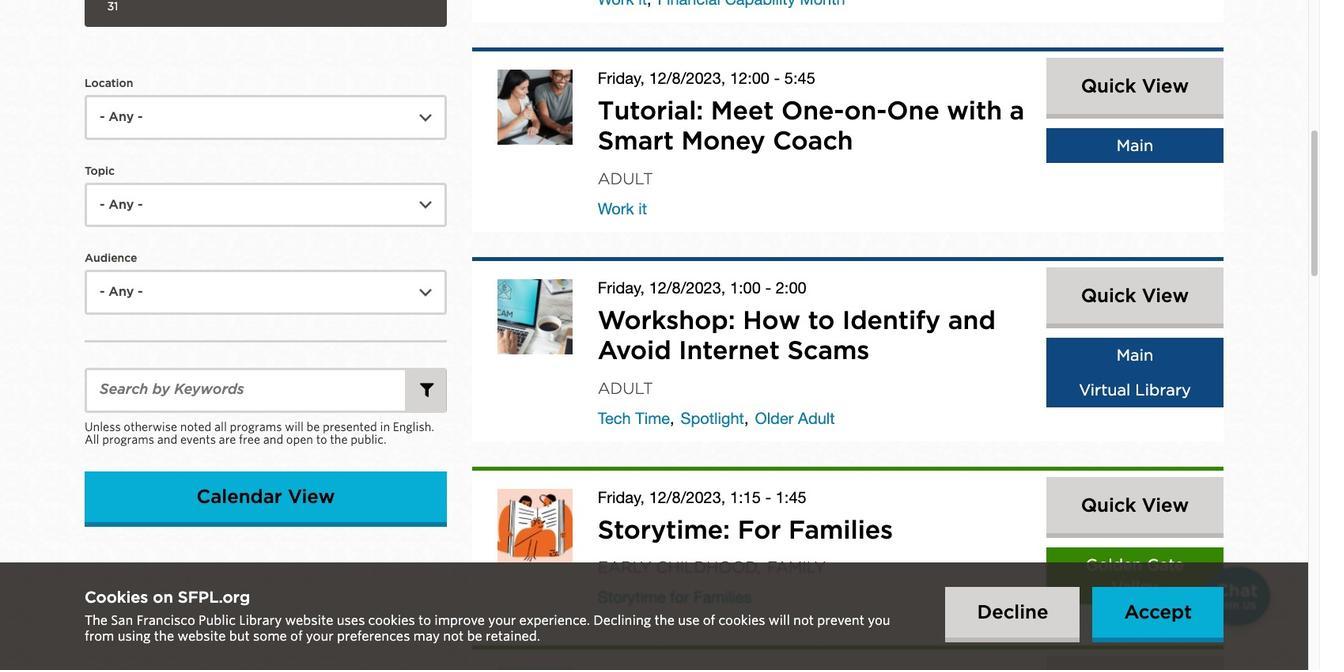 Task type: locate. For each thing, give the bounding box(es) containing it.
tutorial: meet one-on-one with a smart money coach link
[[598, 95, 1025, 156]]

adult link
[[598, 169, 654, 188], [598, 379, 654, 398]]

programs
[[230, 421, 282, 434], [102, 434, 154, 447]]

chat with us
[[1217, 580, 1259, 612]]

location
[[85, 77, 133, 90]]

0 vertical spatial quick view link
[[1047, 58, 1224, 114]]

adult up tech time
[[598, 379, 654, 398]]

friday, inside friday, 12/8/2023, 12:00 - 5:45 tutorial: meet one-on-one with a smart money coach
[[598, 69, 645, 87]]

quick view link for one
[[1047, 58, 1224, 114]]

1 vertical spatial of
[[290, 629, 303, 644]]

12/8/2023, inside friday, 12/8/2023, 12:00 - 5:45 tutorial: meet one-on-one with a smart money coach
[[650, 69, 726, 87]]

0 vertical spatial library
[[1136, 381, 1192, 400]]

quick inside tutorial: meet one-on-one with a smart money coach article
[[1082, 74, 1137, 97]]

1 vertical spatial main link
[[1047, 338, 1224, 373]]

with inside friday, 12/8/2023, 12:00 - 5:45 tutorial: meet one-on-one with a smart money coach
[[948, 95, 1003, 126]]

1 quick view link from the top
[[1047, 58, 1224, 114]]

0 vertical spatial the
[[330, 434, 348, 447]]

retained.
[[486, 629, 541, 644]]

workshop: how to identify and avoid internet scams link
[[598, 305, 996, 366]]

1 horizontal spatial library
[[1136, 381, 1192, 400]]

2 horizontal spatial the
[[655, 613, 675, 628]]

quick
[[1082, 74, 1137, 97], [1082, 284, 1137, 307], [1082, 494, 1137, 517]]

not left the prevent
[[794, 613, 815, 628]]

chat
[[1217, 580, 1259, 601]]

2 quick view link from the top
[[1047, 267, 1224, 324]]

be inside unless otherwise noted all programs will be presented in english. all programs and events are free and open to the public.
[[307, 421, 320, 434]]

1 vertical spatial website
[[178, 629, 226, 644]]

3 quick from the top
[[1082, 494, 1137, 517]]

1 vertical spatial -
[[766, 278, 772, 297]]

- left 1:45
[[766, 488, 772, 506]]

2 quick view from the top
[[1082, 284, 1190, 307]]

2 vertical spatial quick view
[[1082, 494, 1190, 517]]

library right virtual
[[1136, 381, 1192, 400]]

0 vertical spatial to
[[809, 305, 835, 335]]

1 vertical spatial to
[[316, 434, 327, 447]]

storytime: for families image
[[498, 489, 573, 564]]

12/8/2023, up the tutorial:
[[650, 69, 726, 87]]

it
[[639, 199, 647, 218]]

1 vertical spatial friday,
[[598, 278, 645, 297]]

article
[[473, 0, 1224, 22], [473, 646, 1224, 670]]

and
[[949, 305, 996, 335], [157, 434, 177, 447], [263, 434, 283, 447]]

1 vertical spatial families
[[694, 588, 752, 606]]

be
[[307, 421, 320, 434], [467, 629, 483, 644]]

not down improve
[[443, 629, 464, 644]]

12/8/2023, up storytime:
[[650, 488, 726, 506]]

0 vertical spatial with
[[948, 95, 1003, 126]]

the down presented
[[330, 434, 348, 447]]

tutorial: meet one-on-one with a smart money coach article
[[473, 48, 1224, 232]]

1 quick view from the top
[[1082, 74, 1190, 97]]

one-
[[782, 95, 845, 126]]

cookies on sfpl.org the san francisco public library website uses cookies to improve your experience. declining the use of cookies will not prevent you from using the website but some of your preferences may not be retained.
[[85, 588, 891, 644]]

3 friday, from the top
[[598, 488, 645, 506]]

0 vertical spatial main
[[1117, 136, 1154, 155]]

view
[[1143, 74, 1190, 97], [1143, 284, 1190, 307], [288, 485, 335, 508], [1143, 494, 1190, 517]]

1 friday, from the top
[[598, 69, 645, 87]]

main inside tutorial: meet one-on-one with a smart money coach article
[[1117, 136, 1154, 155]]

adult up work it
[[598, 169, 654, 188]]

12/8/2023, inside friday, 12/8/2023, 1:15 - 1:45 storytime: for families
[[650, 488, 726, 506]]

1 horizontal spatial the
[[330, 434, 348, 447]]

childhood
[[657, 558, 758, 577]]

1 vertical spatial 12/8/2023,
[[650, 278, 726, 297]]

2 article from the top
[[473, 646, 1224, 670]]

1 vertical spatial article
[[473, 646, 1224, 670]]

and inside friday, 12/8/2023, 1:00 - 2:00 workshop: how to identify and avoid internet scams
[[949, 305, 996, 335]]

quick view link for and
[[1047, 267, 1224, 324]]

2 main link from the top
[[1047, 338, 1224, 373]]

1 horizontal spatial be
[[467, 629, 483, 644]]

cookies up 'preferences'
[[369, 613, 415, 628]]

all
[[215, 421, 227, 434]]

accept
[[1125, 601, 1193, 624]]

tutorial: meet one-on-one with a smart money coach image
[[498, 70, 573, 145]]

1 quick from the top
[[1082, 74, 1137, 97]]

quick view inside storytime: for families article
[[1082, 494, 1190, 517]]

view for workshop: how to identify and avoid internet scams
[[1143, 284, 1190, 307]]

cookies
[[369, 613, 415, 628], [719, 613, 766, 628]]

2 vertical spatial -
[[766, 488, 772, 506]]

public
[[199, 613, 236, 628]]

friday, inside friday, 12/8/2023, 1:00 - 2:00 workshop: how to identify and avoid internet scams
[[598, 278, 645, 297]]

the down francisco
[[154, 629, 174, 644]]

1 vertical spatial main
[[1117, 346, 1154, 365]]

on-
[[845, 95, 888, 126]]

1 main link from the top
[[1047, 128, 1224, 163]]

smart
[[598, 125, 674, 156]]

cookies on sfpl.org document
[[85, 588, 921, 645]]

1 horizontal spatial cookies
[[719, 613, 766, 628]]

older adult
[[755, 409, 835, 427]]

friday, inside friday, 12/8/2023, 1:15 - 1:45 storytime: for families
[[598, 488, 645, 506]]

spotlight link
[[681, 409, 745, 427]]

with left us
[[1218, 600, 1240, 612]]

storytime for families link
[[598, 588, 752, 606]]

- left 5:45
[[774, 69, 781, 87]]

1 main from the top
[[1117, 136, 1154, 155]]

0 horizontal spatial the
[[154, 629, 174, 644]]

friday, up workshop:
[[598, 278, 645, 297]]

1 vertical spatial quick view link
[[1047, 267, 1224, 324]]

with left a
[[948, 95, 1003, 126]]

0 vertical spatial quick
[[1082, 74, 1137, 97]]

from
[[85, 629, 114, 644]]

adult link inside "workshop: how to identify and avoid internet scams" article
[[598, 379, 654, 398]]

1 vertical spatial will
[[769, 613, 791, 628]]

friday, up the tutorial:
[[598, 69, 645, 87]]

0 vertical spatial quick view
[[1082, 74, 1190, 97]]

adult link inside tutorial: meet one-on-one with a smart money coach article
[[598, 169, 654, 188]]

view inside tutorial: meet one-on-one with a smart money coach article
[[1143, 74, 1190, 97]]

tech time link
[[598, 409, 670, 427]]

1 horizontal spatial will
[[769, 613, 791, 628]]

0 horizontal spatial your
[[306, 629, 334, 644]]

noted
[[180, 421, 212, 434]]

- inside friday, 12/8/2023, 12:00 - 5:45 tutorial: meet one-on-one with a smart money coach
[[774, 69, 781, 87]]

1 vertical spatial library
[[239, 613, 282, 628]]

1 vertical spatial quick view
[[1082, 284, 1190, 307]]

0 horizontal spatial to
[[316, 434, 327, 447]]

- inside friday, 12/8/2023, 1:15 - 1:45 storytime: for families
[[766, 488, 772, 506]]

friday, 12/8/2023, 12:00 - 5:45 tutorial: meet one-on-one with a smart money coach
[[598, 69, 1025, 156]]

the left use
[[655, 613, 675, 628]]

tech time
[[598, 409, 670, 427]]

san
[[111, 613, 133, 628]]

friday, up storytime:
[[598, 488, 645, 506]]

0 vertical spatial your
[[489, 613, 516, 628]]

0 vertical spatial be
[[307, 421, 320, 434]]

friday, 12/8/2023, 1:15 - 1:45 storytime: for families
[[598, 488, 894, 545]]

library up some
[[239, 613, 282, 628]]

1 horizontal spatial not
[[794, 613, 815, 628]]

cookies right use
[[719, 613, 766, 628]]

decline
[[978, 601, 1049, 624]]

will
[[285, 421, 304, 434], [769, 613, 791, 628]]

quick for one
[[1082, 74, 1137, 97]]

main for main link in tutorial: meet one-on-one with a smart money coach article
[[1117, 136, 1154, 155]]

12/8/2023, inside friday, 12/8/2023, 1:00 - 2:00 workshop: how to identify and avoid internet scams
[[650, 278, 726, 297]]

- for meet
[[774, 69, 781, 87]]

1 vertical spatial with
[[1218, 600, 1240, 612]]

0 vertical spatial adult
[[598, 169, 654, 188]]

1 horizontal spatial families
[[789, 514, 894, 545]]

2 vertical spatial 12/8/2023,
[[650, 488, 726, 506]]

quick view link
[[1047, 58, 1224, 114], [1047, 267, 1224, 324], [1047, 477, 1224, 533]]

0 horizontal spatial with
[[948, 95, 1003, 126]]

2 horizontal spatial to
[[809, 305, 835, 335]]

of right some
[[290, 629, 303, 644]]

0 horizontal spatial will
[[285, 421, 304, 434]]

3 quick view from the top
[[1082, 494, 1190, 517]]

virtual library link
[[1047, 373, 1224, 407]]

alert dialog
[[0, 563, 1309, 670]]

12/8/2023, for tutorial:
[[650, 69, 726, 87]]

for
[[671, 588, 690, 606]]

your right some
[[306, 629, 334, 644]]

adult link up tech time
[[598, 379, 654, 398]]

1 vertical spatial be
[[467, 629, 483, 644]]

the
[[330, 434, 348, 447], [655, 613, 675, 628], [154, 629, 174, 644]]

2 friday, from the top
[[598, 278, 645, 297]]

virtual library
[[1080, 381, 1192, 400]]

early
[[598, 558, 652, 577]]

0 vertical spatial not
[[794, 613, 815, 628]]

storytime for families
[[598, 588, 752, 606]]

2 vertical spatial to
[[419, 613, 431, 628]]

of
[[703, 613, 716, 628], [290, 629, 303, 644]]

be inside cookies on sfpl.org the san francisco public library website uses cookies to improve your experience. declining the use of cookies will not prevent you from using the website but some of your preferences may not be retained.
[[467, 629, 483, 644]]

with
[[948, 95, 1003, 126], [1218, 600, 1240, 612]]

families
[[789, 514, 894, 545], [694, 588, 752, 606]]

1 vertical spatial quick
[[1082, 284, 1137, 307]]

quick view inside "workshop: how to identify and avoid internet scams" article
[[1082, 284, 1190, 307]]

2 horizontal spatial and
[[949, 305, 996, 335]]

internet
[[679, 335, 780, 366]]

quick view
[[1082, 74, 1190, 97], [1082, 284, 1190, 307], [1082, 494, 1190, 517]]

storytime: for families article
[[473, 467, 1224, 621]]

1 12/8/2023, from the top
[[650, 69, 726, 87]]

2 quick from the top
[[1082, 284, 1137, 307]]

quick inside "workshop: how to identify and avoid internet scams" article
[[1082, 284, 1137, 307]]

0 vertical spatial 12/8/2023,
[[650, 69, 726, 87]]

1 cookies from the left
[[369, 613, 415, 628]]

1 adult link from the top
[[598, 169, 654, 188]]

will inside unless otherwise noted all programs will be presented in english. all programs and events are free and open to the public.
[[285, 421, 304, 434]]

2:00
[[776, 278, 807, 297]]

0 vertical spatial of
[[703, 613, 716, 628]]

2 vertical spatial quick view link
[[1047, 477, 1224, 533]]

spotlight
[[681, 409, 745, 427]]

1 vertical spatial adult
[[598, 379, 654, 398]]

view inside storytime: for families article
[[1143, 494, 1190, 517]]

will down family link
[[769, 613, 791, 628]]

0 horizontal spatial cookies
[[369, 613, 415, 628]]

unless
[[85, 421, 121, 434]]

one
[[888, 95, 940, 126]]

work it link
[[598, 199, 647, 218]]

quick view inside tutorial: meet one-on-one with a smart money coach article
[[1082, 74, 1190, 97]]

programs up free
[[230, 421, 282, 434]]

of right use
[[703, 613, 716, 628]]

uses
[[337, 613, 365, 628]]

website
[[285, 613, 334, 628], [178, 629, 226, 644]]

be up open
[[307, 421, 320, 434]]

adult link up work it
[[598, 169, 654, 188]]

0 horizontal spatial be
[[307, 421, 320, 434]]

programs down otherwise
[[102, 434, 154, 447]]

- inside friday, 12/8/2023, 1:00 - 2:00 workshop: how to identify and avoid internet scams
[[766, 278, 772, 297]]

0 vertical spatial website
[[285, 613, 334, 628]]

tech
[[598, 409, 631, 427]]

0 horizontal spatial of
[[290, 629, 303, 644]]

storytime:
[[598, 514, 731, 545]]

0 vertical spatial will
[[285, 421, 304, 434]]

0 vertical spatial main link
[[1047, 128, 1224, 163]]

0 vertical spatial families
[[789, 514, 894, 545]]

1 horizontal spatial to
[[419, 613, 431, 628]]

2 vertical spatial friday,
[[598, 488, 645, 506]]

early childhood link
[[598, 558, 758, 577]]

adult
[[598, 169, 654, 188], [598, 379, 654, 398], [799, 409, 835, 427]]

12/8/2023, up workshop:
[[650, 278, 726, 297]]

golden gate valley
[[1087, 555, 1185, 596]]

tutorial:
[[598, 95, 704, 126]]

cookies
[[85, 588, 148, 607]]

free
[[239, 434, 260, 447]]

family link
[[767, 558, 826, 577]]

friday, 12/8/2023, 1:00 - 2:00 workshop: how to identify and avoid internet scams
[[598, 278, 996, 366]]

0 vertical spatial article
[[473, 0, 1224, 22]]

main inside "workshop: how to identify and avoid internet scams" article
[[1117, 346, 1154, 365]]

1 horizontal spatial of
[[703, 613, 716, 628]]

2 12/8/2023, from the top
[[650, 278, 726, 297]]

to inside cookies on sfpl.org the san francisco public library website uses cookies to improve your experience. declining the use of cookies will not prevent you from using the website but some of your preferences may not be retained.
[[419, 613, 431, 628]]

2 main from the top
[[1117, 346, 1154, 365]]

0 vertical spatial friday,
[[598, 69, 645, 87]]

sfpl.org
[[178, 588, 250, 607]]

3 12/8/2023, from the top
[[650, 488, 726, 506]]

1 vertical spatial adult link
[[598, 379, 654, 398]]

0 vertical spatial adult link
[[598, 169, 654, 188]]

francisco
[[137, 613, 195, 628]]

2 adult link from the top
[[598, 379, 654, 398]]

-
[[774, 69, 781, 87], [766, 278, 772, 297], [766, 488, 772, 506]]

0 vertical spatial -
[[774, 69, 781, 87]]

be down improve
[[467, 629, 483, 644]]

families down childhood
[[694, 588, 752, 606]]

work it
[[598, 199, 647, 218]]

calendar view
[[197, 485, 335, 508]]

2 vertical spatial the
[[154, 629, 174, 644]]

1 vertical spatial not
[[443, 629, 464, 644]]

0 horizontal spatial library
[[239, 613, 282, 628]]

quick inside storytime: for families article
[[1082, 494, 1137, 517]]

storytime: for families link
[[598, 514, 894, 545]]

12/8/2023, for storytime:
[[650, 488, 726, 506]]

website down public
[[178, 629, 226, 644]]

2 vertical spatial quick
[[1082, 494, 1137, 517]]

not
[[794, 613, 815, 628], [443, 629, 464, 644]]

are
[[219, 434, 236, 447]]

adult inside tutorial: meet one-on-one with a smart money coach article
[[598, 169, 654, 188]]

to inside friday, 12/8/2023, 1:00 - 2:00 workshop: how to identify and avoid internet scams
[[809, 305, 835, 335]]

otherwise
[[124, 421, 177, 434]]

families up family
[[789, 514, 894, 545]]

view inside "workshop: how to identify and avoid internet scams" article
[[1143, 284, 1190, 307]]

1 horizontal spatial and
[[263, 434, 283, 447]]

- left 2:00
[[766, 278, 772, 297]]

your up retained.
[[489, 613, 516, 628]]

adult right 'older' at the bottom right
[[799, 409, 835, 427]]

a
[[1010, 95, 1025, 126]]

website left uses
[[285, 613, 334, 628]]

the inside unless otherwise noted all programs will be presented in english. all programs and events are free and open to the public.
[[330, 434, 348, 447]]

1 horizontal spatial with
[[1218, 600, 1240, 612]]

will up open
[[285, 421, 304, 434]]



Task type: describe. For each thing, give the bounding box(es) containing it.
alert dialog containing decline
[[0, 563, 1309, 670]]

using
[[118, 629, 151, 644]]

coach
[[773, 125, 854, 156]]

accept button
[[1093, 587, 1224, 638]]

adult for workshop: how to identify and avoid internet scams
[[598, 379, 654, 398]]

all
[[85, 434, 99, 447]]

prevent
[[818, 613, 865, 628]]

1:15
[[730, 488, 761, 506]]

virtual
[[1080, 381, 1131, 400]]

storytime: for preschoolers bilingual in español/english image
[[498, 668, 573, 670]]

audience
[[85, 252, 137, 264]]

identify
[[843, 305, 941, 335]]

workshop: how to identify and avoid internet scams image
[[498, 279, 573, 354]]

workshop: how to identify and avoid internet scams article
[[473, 257, 1224, 441]]

english.
[[393, 421, 434, 434]]

1 horizontal spatial programs
[[230, 421, 282, 434]]

public.
[[351, 434, 387, 447]]

friday, for storytime:
[[598, 488, 645, 506]]

valley
[[1112, 577, 1159, 596]]

12/8/2023, for workshop:
[[650, 278, 726, 297]]

money
[[682, 125, 766, 156]]

with inside the chat with us
[[1218, 600, 1240, 612]]

you
[[868, 613, 891, 628]]

older adult link
[[755, 409, 835, 427]]

events
[[180, 434, 216, 447]]

preferences
[[337, 629, 410, 644]]

1 horizontal spatial your
[[489, 613, 516, 628]]

some
[[253, 629, 287, 644]]

1 horizontal spatial website
[[285, 613, 334, 628]]

1 vertical spatial the
[[655, 613, 675, 628]]

library inside cookies on sfpl.org the san francisco public library website uses cookies to improve your experience. declining the use of cookies will not prevent you from using the website but some of your preferences may not be retained.
[[239, 613, 282, 628]]

adult link for workshop: how to identify and avoid internet scams
[[598, 379, 654, 398]]

work
[[598, 199, 635, 218]]

0 horizontal spatial not
[[443, 629, 464, 644]]

0 horizontal spatial website
[[178, 629, 226, 644]]

us
[[1244, 600, 1258, 612]]

12:00
[[730, 69, 770, 87]]

quick for and
[[1082, 284, 1137, 307]]

view for storytime: for families
[[1143, 494, 1190, 517]]

early childhood
[[598, 558, 758, 577]]

calendar view link
[[85, 472, 447, 522]]

main link inside "workshop: how to identify and avoid internet scams" article
[[1047, 338, 1224, 373]]

quick view for one
[[1082, 74, 1190, 97]]

use
[[678, 613, 700, 628]]

may
[[414, 629, 440, 644]]

1 vertical spatial your
[[306, 629, 334, 644]]

decline button
[[946, 587, 1081, 638]]

for
[[738, 514, 782, 545]]

scams
[[788, 335, 870, 366]]

library inside virtual library 'link'
[[1136, 381, 1192, 400]]

friday, for workshop:
[[598, 278, 645, 297]]

- for how
[[766, 278, 772, 297]]

adult link for tutorial: meet one-on-one with a smart money coach
[[598, 169, 654, 188]]

gate
[[1148, 555, 1185, 574]]

0 horizontal spatial families
[[694, 588, 752, 606]]

main for main link in the "workshop: how to identify and avoid internet scams" article
[[1117, 346, 1154, 365]]

1 article from the top
[[473, 0, 1224, 22]]

families inside friday, 12/8/2023, 1:15 - 1:45 storytime: for families
[[789, 514, 894, 545]]

0 horizontal spatial programs
[[102, 434, 154, 447]]

in
[[380, 421, 390, 434]]

view inside "link"
[[288, 485, 335, 508]]

meet
[[711, 95, 774, 126]]

friday, for tutorial:
[[598, 69, 645, 87]]

view for tutorial: meet one-on-one with a smart money coach
[[1143, 74, 1190, 97]]

2 vertical spatial adult
[[799, 409, 835, 427]]

unless otherwise noted all programs will be presented in english. all programs and events are free and open to the public.
[[85, 421, 434, 447]]

3 quick view link from the top
[[1047, 477, 1224, 533]]

1:45
[[776, 488, 807, 506]]

storytime
[[598, 588, 666, 606]]

workshop:
[[598, 305, 736, 335]]

Search by Keywords text field
[[85, 368, 408, 413]]

family
[[767, 558, 826, 577]]

experience.
[[520, 613, 590, 628]]

2 cookies from the left
[[719, 613, 766, 628]]

but
[[229, 629, 250, 644]]

will inside cookies on sfpl.org the san francisco public library website uses cookies to improve your experience. declining the use of cookies will not prevent you from using the website but some of your preferences may not be retained.
[[769, 613, 791, 628]]

1:00
[[730, 278, 761, 297]]

calendar
[[197, 485, 282, 508]]

on
[[153, 588, 173, 607]]

golden
[[1087, 555, 1143, 574]]

presented
[[323, 421, 377, 434]]

0 horizontal spatial and
[[157, 434, 177, 447]]

main link inside tutorial: meet one-on-one with a smart money coach article
[[1047, 128, 1224, 163]]

quick view for and
[[1082, 284, 1190, 307]]

older
[[755, 409, 794, 427]]

adult for tutorial: meet one-on-one with a smart money coach
[[598, 169, 654, 188]]

improve
[[435, 613, 485, 628]]

golden gate valley link
[[1047, 547, 1224, 604]]

to inside unless otherwise noted all programs will be presented in english. all programs and events are free and open to the public.
[[316, 434, 327, 447]]

time
[[636, 409, 670, 427]]

- for for
[[766, 488, 772, 506]]

open
[[286, 434, 313, 447]]

topic
[[85, 164, 115, 177]]

the
[[85, 613, 108, 628]]

how
[[743, 305, 801, 335]]

5:45
[[785, 69, 816, 87]]

declining
[[594, 613, 652, 628]]



Task type: vqa. For each thing, say whether or not it's contained in the screenshot.
Laureate.
no



